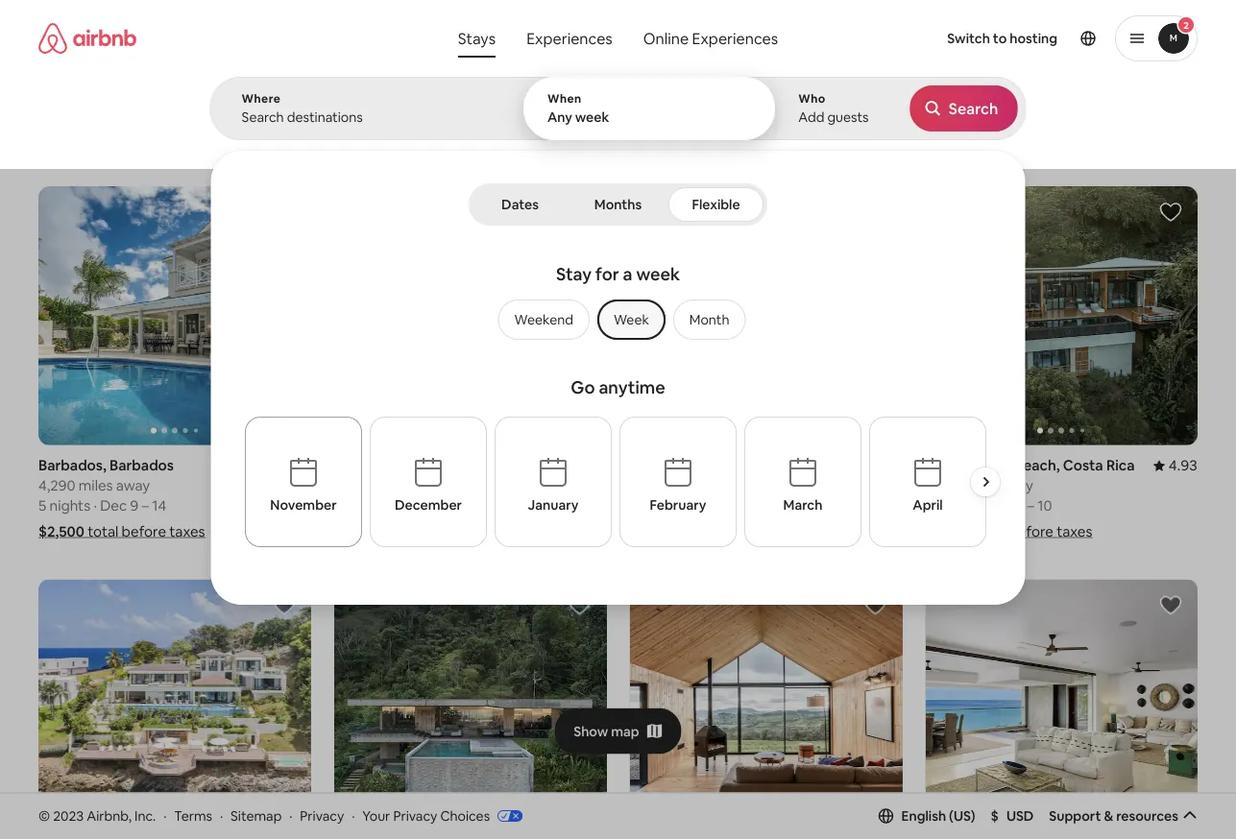 Task type: locate. For each thing, give the bounding box(es) containing it.
april button
[[869, 417, 986, 547]]

6,710
[[630, 476, 663, 495]]

before down 14
[[122, 523, 166, 541]]

hosting
[[1010, 30, 1057, 47]]

1 5 from the left
[[38, 497, 46, 515]]

your privacy choices
[[362, 807, 490, 825]]

tab list containing dates
[[473, 183, 764, 226]]

1 experiences from the left
[[526, 28, 612, 48]]

november button
[[245, 417, 362, 547]]

away
[[116, 476, 150, 495], [411, 476, 445, 495], [704, 476, 738, 495], [999, 476, 1033, 495]]

1 privacy from the left
[[300, 807, 344, 825]]

group inside stay for a week group
[[490, 300, 746, 340]]

4.93
[[1169, 456, 1198, 475]]

dec inside the barbados, barbados 4,290 miles away 5 nights · dec 9 – 14 $2,500 total before taxes
[[100, 497, 127, 515]]

5 inside the barbados, barbados 4,290 miles away 5 nights · dec 9 – 14 $2,500 total before taxes
[[38, 497, 46, 515]]

show map button
[[554, 708, 682, 754]]

usd
[[1006, 808, 1034, 825]]

miles down sac,
[[373, 476, 408, 495]]

nights
[[49, 497, 90, 515], [345, 497, 386, 515], [641, 497, 681, 515], [936, 497, 977, 515]]

0 horizontal spatial experiences
[[526, 28, 612, 48]]

2 nov from the left
[[987, 497, 1013, 515]]

– up $7,000 total before taxes
[[437, 497, 444, 515]]

3,313
[[925, 476, 959, 495]]

0 horizontal spatial total before taxes button
[[630, 523, 784, 541]]

who add guests
[[798, 91, 869, 126]]

2 nights from the left
[[345, 497, 386, 515]]

taxes down costa
[[1057, 523, 1092, 541]]

5 down beach,
[[1016, 497, 1024, 515]]

– inside the barbados, barbados 4,290 miles away 5 nights · dec 9 – 14 $2,500 total before taxes
[[142, 497, 149, 515]]

a
[[623, 263, 633, 286]]

3 miles from the left
[[666, 476, 700, 495]]

nov down teresa
[[987, 497, 1013, 515]]

1 horizontal spatial total before taxes button
[[925, 523, 1092, 541]]

$7,000 total before taxes
[[334, 523, 499, 541]]

week right 'any'
[[575, 109, 609, 126]]

week right a
[[636, 263, 680, 286]]

taxes down the march
[[748, 523, 784, 541]]

taxes down barbados
[[169, 523, 205, 541]]

nights down 6,710
[[641, 497, 681, 515]]

away inside the barbados, barbados 4,290 miles away 5 nights · dec 9 – 14 $2,500 total before taxes
[[116, 476, 150, 495]]

barbados, barbados 4,290 miles away 5 nights · dec 9 – 14 $2,500 total before taxes
[[38, 456, 205, 541]]

1 away from the left
[[116, 476, 150, 495]]

2 away from the left
[[411, 476, 445, 495]]

stay for a week
[[556, 263, 680, 286]]

total before taxes button for total
[[630, 523, 784, 541]]

dec
[[100, 497, 127, 515], [396, 497, 422, 515]]

when any week
[[547, 91, 609, 126]]

7 nights
[[334, 497, 386, 515]]

9 inside the barbados, barbados 4,290 miles away 5 nights · dec 9 – 14 $2,500 total before taxes
[[130, 497, 138, 515]]

taxes inside the barbados, barbados 4,290 miles away 5 nights · dec 9 – 14 $2,500 total before taxes
[[169, 523, 205, 541]]

9 left 14
[[130, 497, 138, 515]]

group containing weekend
[[490, 300, 746, 340]]

stay
[[556, 263, 592, 286]]

english (us)
[[901, 808, 975, 825]]

before inside cambuí, brazil 6,710 miles away 5 nights · nov 5 – 10 total before taxes
[[701, 523, 745, 541]]

privacy right the your
[[393, 807, 437, 825]]

away up december
[[411, 476, 445, 495]]

st.
[[416, 456, 434, 475]]

7
[[334, 497, 342, 515]]

4 5 from the left
[[925, 497, 933, 515]]

stays tab panel
[[210, 77, 1026, 605]]

dec left 14
[[100, 497, 127, 515]]

nov inside cambuí, brazil 6,710 miles away 5 nights · nov 5 – 10 total before taxes
[[691, 497, 717, 515]]

miles inside cambuí, brazil 6,710 miles away 5 nights · nov 5 – 10 total before taxes
[[666, 476, 700, 495]]

december
[[395, 497, 462, 514]]

1 vertical spatial week
[[636, 263, 680, 286]]

1 horizontal spatial dec
[[396, 497, 422, 515]]

5
[[38, 497, 46, 515], [630, 497, 637, 515], [721, 497, 728, 515], [925, 497, 933, 515], [1016, 497, 1024, 515]]

guests
[[827, 109, 869, 126]]

5 down 6,710
[[630, 497, 637, 515]]

online
[[643, 28, 689, 48]]

dec up $7,000 total before taxes
[[396, 497, 422, 515]]

1 nov from the left
[[691, 497, 717, 515]]

2 privacy from the left
[[393, 807, 437, 825]]

experiences inside "button"
[[526, 28, 612, 48]]

4 nights from the left
[[936, 497, 977, 515]]

away down beach,
[[999, 476, 1033, 495]]

0 vertical spatial 2
[[1183, 19, 1189, 31]]

taxes inside santa teresa beach, costa rica 3,313 miles away 5 nights · nov 5 – 10 total before taxes
[[1057, 523, 1092, 541]]

0 horizontal spatial 9
[[130, 497, 138, 515]]

0 horizontal spatial week
[[575, 109, 609, 126]]

&
[[1104, 808, 1113, 825]]

before
[[1070, 126, 1107, 141], [122, 523, 166, 541], [416, 523, 460, 541], [701, 523, 745, 541], [1009, 523, 1053, 541]]

terms · sitemap · privacy ·
[[174, 807, 355, 825]]

the-
[[757, 142, 779, 157]]

4 miles from the left
[[962, 476, 996, 495]]

1 total before taxes button from the left
[[630, 523, 784, 541]]

1 9 from the left
[[130, 497, 138, 515]]

3 – from the left
[[732, 497, 739, 515]]

total down teresa
[[975, 523, 1006, 541]]

3 nights from the left
[[641, 497, 681, 515]]

None search field
[[210, 0, 1026, 605]]

taxes left display total before taxes switch
[[1109, 126, 1139, 141]]

10 down beach,
[[1038, 497, 1052, 515]]

10 left the march
[[742, 497, 757, 515]]

tropical
[[290, 142, 334, 157]]

1 horizontal spatial 9
[[447, 497, 455, 515]]

nov down brazil
[[691, 497, 717, 515]]

your
[[362, 807, 390, 825]]

support & resources
[[1049, 808, 1178, 825]]

nights down 3,895
[[345, 497, 386, 515]]

taxes inside cambuí, brazil 6,710 miles away 5 nights · nov 5 – 10 total before taxes
[[748, 523, 784, 541]]

before right display
[[1070, 126, 1107, 141]]

5 down 4,290
[[38, 497, 46, 515]]

– inside santa teresa beach, costa rica 3,313 miles away 5 nights · nov 5 – 10 total before taxes
[[1027, 497, 1034, 515]]

4 away from the left
[[999, 476, 1033, 495]]

2 button
[[1115, 15, 1198, 61]]

2 dec from the left
[[396, 497, 422, 515]]

mansions
[[540, 142, 591, 157]]

total down february
[[667, 523, 698, 541]]

nights down 4,290
[[49, 497, 90, 515]]

1 vertical spatial 2
[[426, 497, 434, 515]]

january button
[[495, 417, 612, 547]]

nights inside the barbados, barbados 4,290 miles away 5 nights · dec 9 – 14 $2,500 total before taxes
[[49, 497, 90, 515]]

tiny homes
[[832, 142, 894, 157]]

before down february
[[701, 523, 745, 541]]

©
[[38, 807, 50, 825]]

0 horizontal spatial privacy
[[300, 807, 344, 825]]

none search field containing stay for a week
[[210, 0, 1026, 605]]

– left 14
[[142, 497, 149, 515]]

miles up february
[[666, 476, 700, 495]]

privacy left the your
[[300, 807, 344, 825]]

1 horizontal spatial nov
[[987, 497, 1013, 515]]

views
[[674, 142, 704, 157]]

1 horizontal spatial 10
[[1038, 497, 1052, 515]]

online experiences link
[[628, 19, 793, 58]]

tab list inside "stays" tab panel
[[473, 183, 764, 226]]

0 horizontal spatial 2
[[426, 497, 434, 515]]

1 miles from the left
[[79, 476, 113, 495]]

total before taxes button down teresa
[[925, 523, 1092, 541]]

0 vertical spatial week
[[575, 109, 609, 126]]

miles inside the barbados, barbados 4,290 miles away 5 nights · dec 9 – 14 $2,500 total before taxes
[[79, 476, 113, 495]]

·
[[94, 497, 97, 515], [685, 497, 688, 515], [980, 497, 984, 515], [163, 807, 167, 825], [220, 807, 223, 825], [289, 807, 292, 825], [352, 807, 355, 825]]

total right $2,500
[[88, 523, 118, 541]]

total right display
[[1042, 126, 1068, 141]]

1 dec from the left
[[100, 497, 127, 515]]

experiences up when
[[526, 28, 612, 48]]

dates
[[501, 196, 539, 213]]

3 away from the left
[[704, 476, 738, 495]]

april
[[913, 497, 943, 514]]

4 – from the left
[[1027, 497, 1034, 515]]

2 10 from the left
[[1038, 497, 1052, 515]]

total inside button
[[1042, 126, 1068, 141]]

inc.
[[134, 807, 156, 825]]

1 horizontal spatial experiences
[[692, 28, 778, 48]]

away inside cul-de-sac, st. martin 3,895 miles away
[[411, 476, 445, 495]]

2 total before taxes button from the left
[[925, 523, 1092, 541]]

– down beach,
[[1027, 497, 1034, 515]]

tab list
[[473, 183, 764, 226]]

9 down martin
[[447, 497, 455, 515]]

add to wishlist: uvita, osa , costa rica image
[[568, 594, 591, 617]]

amazing
[[623, 142, 671, 157]]

group
[[38, 96, 894, 171], [38, 186, 311, 445], [334, 186, 606, 445], [630, 186, 902, 445], [925, 186, 1198, 445], [490, 300, 746, 340], [38, 580, 311, 839], [334, 580, 606, 839], [630, 580, 902, 839], [925, 580, 1198, 839]]

2 miles from the left
[[373, 476, 408, 495]]

miles down barbados,
[[79, 476, 113, 495]]

total
[[1042, 126, 1068, 141], [88, 523, 118, 541], [382, 523, 413, 541], [667, 523, 698, 541], [975, 523, 1006, 541]]

add to wishlist: el limón, dominican republic image
[[273, 594, 296, 617]]

1 horizontal spatial week
[[636, 263, 680, 286]]

stay for a week group
[[306, 255, 930, 369]]

stays button
[[443, 19, 511, 58]]

nights down 3,313
[[936, 497, 977, 515]]

5 down 3,313
[[925, 497, 933, 515]]

taxes
[[1109, 126, 1139, 141], [169, 523, 205, 541], [464, 523, 499, 541], [748, 523, 784, 541], [1057, 523, 1092, 541]]

total before taxes button down february
[[630, 523, 784, 541]]

– right february
[[732, 497, 739, 515]]

before down beach,
[[1009, 523, 1053, 541]]

anytime
[[599, 376, 665, 399]]

terms link
[[174, 807, 212, 825]]

english (us) button
[[878, 808, 975, 825]]

dates button
[[473, 187, 568, 222]]

experiences right online
[[692, 28, 778, 48]]

miles
[[79, 476, 113, 495], [373, 476, 408, 495], [666, 476, 700, 495], [962, 476, 996, 495]]

away down barbados
[[116, 476, 150, 495]]

february button
[[619, 417, 737, 547]]

0 horizontal spatial dec
[[100, 497, 127, 515]]

miles down teresa
[[962, 476, 996, 495]]

5 down brazil
[[721, 497, 728, 515]]

1 horizontal spatial 2
[[1183, 19, 1189, 31]]

display total before taxes button
[[984, 110, 1198, 157]]

4.99 out of 5 average rating image
[[858, 457, 902, 475]]

rooms
[[378, 142, 415, 157]]

de-
[[362, 456, 385, 475]]

taxes down martin
[[464, 523, 499, 541]]

away inside cambuí, brazil 6,710 miles away 5 nights · nov 5 – 10 total before taxes
[[704, 476, 738, 495]]

1 horizontal spatial privacy
[[393, 807, 437, 825]]

experiences
[[526, 28, 612, 48], [692, 28, 778, 48]]

9
[[130, 497, 138, 515], [447, 497, 455, 515]]

1 nights from the left
[[49, 497, 90, 515]]

0 horizontal spatial 10
[[742, 497, 757, 515]]

total inside the barbados, barbados 4,290 miles away 5 nights · dec 9 – 14 $2,500 total before taxes
[[88, 523, 118, 541]]

cambuí, brazil 6,710 miles away 5 nights · nov 5 – 10 total before taxes
[[630, 456, 784, 541]]

away down brazil
[[704, 476, 738, 495]]

1 – from the left
[[142, 497, 149, 515]]

$7,000
[[334, 523, 379, 541]]

0 horizontal spatial nov
[[691, 497, 717, 515]]

privacy
[[300, 807, 344, 825], [393, 807, 437, 825]]

1 10 from the left
[[742, 497, 757, 515]]



Task type: describe. For each thing, give the bounding box(es) containing it.
profile element
[[810, 0, 1198, 77]]

· inside cambuí, brazil 6,710 miles away 5 nights · nov 5 – 10 total before taxes
[[685, 497, 688, 515]]

march button
[[744, 417, 861, 547]]

support
[[1049, 808, 1101, 825]]

total inside cambuí, brazil 6,710 miles away 5 nights · nov 5 – 10 total before taxes
[[667, 523, 698, 541]]

add to wishlist: st. james, barbados image
[[1159, 594, 1182, 617]]

2 9 from the left
[[447, 497, 455, 515]]

add to wishlist: la calera, colombia image
[[864, 594, 887, 617]]

weekend
[[514, 311, 573, 328]]

go anytime
[[571, 376, 665, 399]]

14
[[152, 497, 166, 515]]

beach,
[[1014, 456, 1060, 475]]

sitemap
[[231, 807, 282, 825]]

nights inside santa teresa beach, costa rica 3,313 miles away 5 nights · nov 5 – 10 total before taxes
[[936, 497, 977, 515]]

tiny
[[832, 142, 854, 157]]

· inside the barbados, barbados 4,290 miles away 5 nights · dec 9 – 14 $2,500 total before taxes
[[94, 497, 97, 515]]

teresa
[[967, 456, 1011, 475]]

away inside santa teresa beach, costa rica 3,313 miles away 5 nights · nov 5 – 10 total before taxes
[[999, 476, 1033, 495]]

terms
[[174, 807, 212, 825]]

Where field
[[242, 109, 493, 126]]

add to wishlist: cul-de-sac, st. martin image
[[568, 201, 591, 224]]

display total before taxes switch
[[1147, 122, 1181, 145]]

beachfront
[[194, 142, 254, 157]]

nights inside cambuí, brazil 6,710 miles away 5 nights · nov 5 – 10 total before taxes
[[641, 497, 681, 515]]

total down the dec 2 – 9
[[382, 523, 413, 541]]

miles inside cul-de-sac, st. martin 3,895 miles away
[[373, 476, 408, 495]]

switch to hosting link
[[936, 18, 1069, 59]]

total inside santa teresa beach, costa rica 3,313 miles away 5 nights · nov 5 – 10 total before taxes
[[975, 523, 1006, 541]]

show map
[[574, 723, 639, 740]]

cambuí,
[[630, 456, 686, 475]]

martin
[[437, 456, 481, 475]]

week inside when any week
[[575, 109, 609, 126]]

stays
[[458, 28, 496, 48]]

2 inside "dropdown button"
[[1183, 19, 1189, 31]]

2023
[[53, 807, 84, 825]]

switch
[[947, 30, 990, 47]]

barbados,
[[38, 456, 106, 475]]

march
[[783, 497, 823, 514]]

2 5 from the left
[[630, 497, 637, 515]]

month
[[689, 311, 729, 328]]

$ usd
[[991, 808, 1034, 825]]

group containing amazing views
[[38, 96, 894, 171]]

$
[[991, 808, 999, 825]]

5 5 from the left
[[1016, 497, 1024, 515]]

show
[[574, 723, 608, 740]]

amazing views
[[623, 142, 704, 157]]

january
[[528, 497, 579, 514]]

barbados
[[109, 456, 174, 475]]

– inside cambuí, brazil 6,710 miles away 5 nights · nov 5 – 10 total before taxes
[[732, 497, 739, 515]]

experiences button
[[511, 19, 628, 58]]

before inside button
[[1070, 126, 1107, 141]]

where
[[242, 91, 281, 106]]

· inside santa teresa beach, costa rica 3,313 miles away 5 nights · nov 5 – 10 total before taxes
[[980, 497, 984, 515]]

sitemap link
[[231, 807, 282, 825]]

taxes inside button
[[1109, 126, 1139, 141]]

week inside group
[[636, 263, 680, 286]]

2 experiences from the left
[[692, 28, 778, 48]]

months button
[[571, 187, 665, 222]]

brazil
[[689, 456, 726, 475]]

off-the-grid
[[735, 142, 801, 157]]

display total before taxes
[[1000, 126, 1139, 141]]

english
[[901, 808, 946, 825]]

display
[[1000, 126, 1040, 141]]

flexible button
[[668, 187, 764, 222]]

grid
[[779, 142, 801, 157]]

before down december
[[416, 523, 460, 541]]

who
[[798, 91, 826, 106]]

airbnb,
[[87, 807, 132, 825]]

sac,
[[385, 456, 413, 475]]

add to wishlist: santa teresa beach, costa rica image
[[1159, 201, 1182, 224]]

$2,500
[[38, 523, 84, 541]]

go
[[571, 376, 595, 399]]

go anytime group
[[245, 369, 1008, 580]]

flexible
[[692, 196, 740, 213]]

total before taxes button for 5
[[925, 523, 1092, 541]]

add
[[798, 109, 824, 126]]

november
[[270, 497, 337, 514]]

10 inside cambuí, brazil 6,710 miles away 5 nights · nov 5 – 10 total before taxes
[[742, 497, 757, 515]]

4,290
[[38, 476, 75, 495]]

your privacy choices link
[[362, 807, 523, 826]]

december button
[[370, 417, 487, 547]]

resources
[[1116, 808, 1178, 825]]

2 – from the left
[[437, 497, 444, 515]]

santa teresa beach, costa rica 3,313 miles away 5 nights · nov 5 – 10 total before taxes
[[925, 456, 1135, 541]]

rica
[[1106, 456, 1135, 475]]

before inside the barbados, barbados 4,290 miles away 5 nights · dec 9 – 14 $2,500 total before taxes
[[122, 523, 166, 541]]

february
[[650, 497, 706, 514]]

costa
[[1063, 456, 1103, 475]]

10 inside santa teresa beach, costa rica 3,313 miles away 5 nights · nov 5 – 10 total before taxes
[[1038, 497, 1052, 515]]

homes
[[857, 142, 894, 157]]

cabins
[[462, 142, 499, 157]]

map
[[611, 723, 639, 740]]

miles inside santa teresa beach, costa rica 3,313 miles away 5 nights · nov 5 – 10 total before taxes
[[962, 476, 996, 495]]

3 5 from the left
[[721, 497, 728, 515]]

online experiences
[[643, 28, 778, 48]]

santa
[[925, 456, 964, 475]]

before inside santa teresa beach, costa rica 3,313 miles away 5 nights · nov 5 – 10 total before taxes
[[1009, 523, 1053, 541]]

switch to hosting
[[947, 30, 1057, 47]]

privacy link
[[300, 807, 344, 825]]

© 2023 airbnb, inc. ·
[[38, 807, 167, 825]]

for
[[595, 263, 619, 286]]

what can we help you find? tab list
[[443, 19, 628, 58]]

nov inside santa teresa beach, costa rica 3,313 miles away 5 nights · nov 5 – 10 total before taxes
[[987, 497, 1013, 515]]

dec 2 – 9
[[396, 497, 455, 515]]

4.93 out of 5 average rating image
[[1153, 456, 1198, 475]]

to
[[993, 30, 1007, 47]]



Task type: vqa. For each thing, say whether or not it's contained in the screenshot.
Save this Experience image
no



